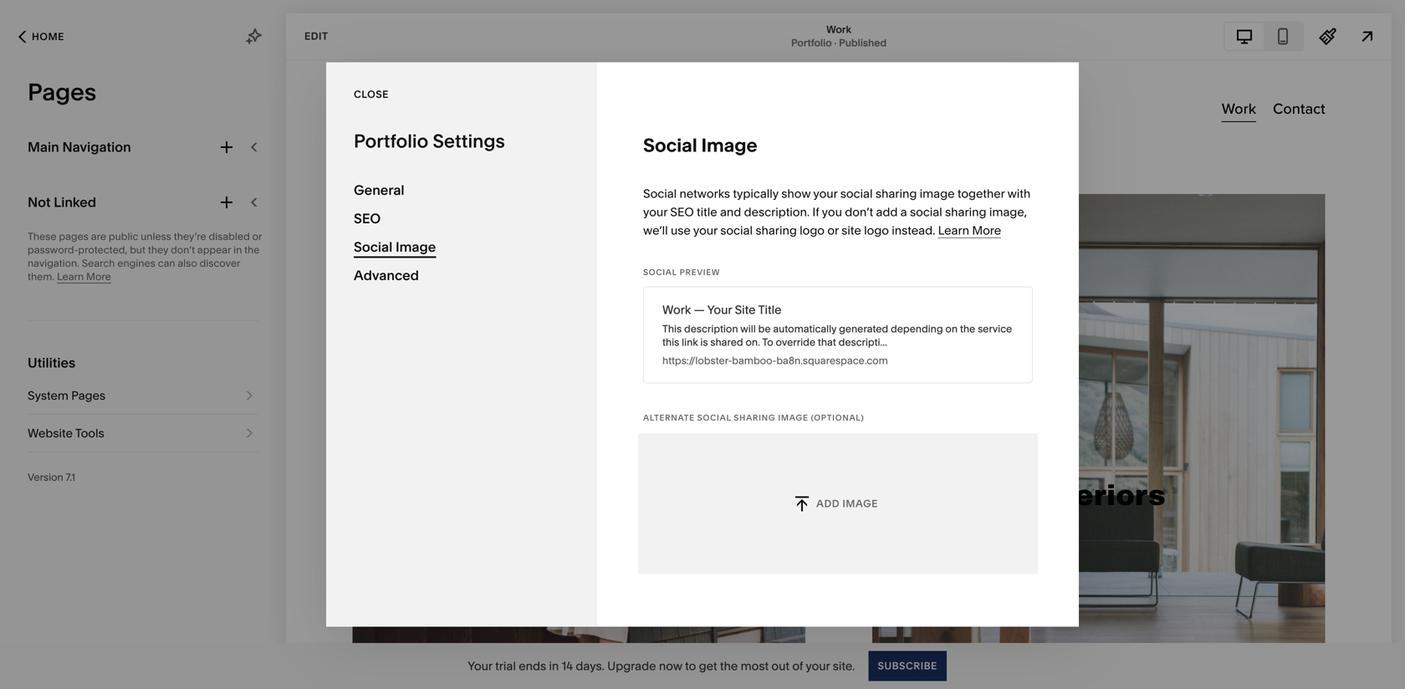 Task type: describe. For each thing, give the bounding box(es) containing it.
website tools
[[28, 426, 104, 441]]

general
[[354, 182, 405, 198]]

0 horizontal spatial sharing
[[756, 223, 797, 238]]

2 vertical spatial the
[[720, 659, 738, 674]]

them.
[[28, 271, 55, 283]]

or inside these pages are public unless they're disabled or password-protected, but they don't appear in the navigation. search engines can also discover them.
[[252, 231, 262, 243]]

social left preview
[[643, 267, 677, 277]]

0 horizontal spatial social
[[721, 223, 753, 238]]

social image link
[[354, 233, 570, 261]]

to
[[685, 659, 696, 674]]

will
[[741, 323, 756, 335]]

edit
[[305, 30, 328, 42]]

not linked
[[28, 194, 96, 210]]

close
[[354, 88, 389, 100]]

work — your site title this description will be automatically generated depending on the service this link is shared on. to override that descripti... https://lobster-bamboo-ba8n.squarespace.com
[[663, 303, 1013, 367]]

navigation
[[62, 139, 131, 155]]

ends
[[519, 659, 546, 674]]

home button
[[0, 18, 83, 55]]

version
[[28, 472, 63, 484]]

portfolio settings
[[354, 130, 505, 152]]

1 vertical spatial social
[[910, 205, 943, 219]]

engines
[[117, 257, 156, 269]]

image up networks
[[702, 134, 758, 156]]

don't inside social networks typically show your social sharing image together with your seo title and description. if you don't add a social sharing image, we'll use your social sharing logo or site logo instead.
[[845, 205, 874, 219]]

is
[[701, 336, 708, 349]]

social inside social networks typically show your social sharing image together with your seo title and description. if you don't add a social sharing image, we'll use your social sharing logo or site logo instead.
[[643, 187, 677, 201]]

together
[[958, 187, 1005, 201]]

descripti...
[[839, 336, 888, 349]]

add
[[817, 498, 840, 510]]

unless
[[141, 231, 171, 243]]

with
[[1008, 187, 1031, 201]]

disabled
[[209, 231, 250, 243]]

0 vertical spatial sharing
[[876, 187, 917, 201]]

generated
[[839, 323, 889, 335]]

instead.
[[892, 223, 936, 238]]

social inside 'link'
[[354, 239, 393, 255]]

ba8n.squarespace.com
[[777, 355, 888, 367]]

preview
[[680, 267, 721, 277]]

image
[[920, 187, 955, 201]]

are
[[91, 231, 106, 243]]

the inside these pages are public unless they're disabled or password-protected, but they don't appear in the navigation. search engines can also discover them.
[[244, 244, 260, 256]]

advanced
[[354, 267, 419, 284]]

you
[[822, 205, 843, 219]]

14
[[562, 659, 573, 674]]

—
[[694, 303, 705, 317]]

0 horizontal spatial seo
[[354, 210, 381, 227]]

typically
[[733, 187, 779, 201]]

also
[[178, 257, 197, 269]]

search
[[82, 257, 115, 269]]

2 logo from the left
[[864, 223, 889, 238]]

system pages
[[28, 389, 106, 403]]

utilities
[[28, 355, 76, 371]]

image inside 'link'
[[396, 239, 436, 255]]

link
[[682, 336, 698, 349]]

if
[[813, 205, 820, 219]]

add
[[876, 205, 898, 219]]

1 vertical spatial sharing
[[946, 205, 987, 219]]

1 horizontal spatial learn more
[[939, 223, 1002, 238]]

sharing
[[734, 413, 776, 423]]

image inside 'button'
[[843, 498, 878, 510]]

this
[[663, 336, 680, 349]]

add image
[[817, 498, 878, 510]]

password-
[[28, 244, 78, 256]]

0 vertical spatial pages
[[28, 78, 96, 106]]

(optional)
[[811, 413, 865, 423]]

image right sharing
[[778, 413, 809, 423]]

your up the you at the top right of page
[[814, 187, 838, 201]]

protected,
[[78, 244, 127, 256]]

be
[[759, 323, 771, 335]]

work for —
[[663, 303, 691, 317]]

trial
[[495, 659, 516, 674]]

description
[[685, 323, 739, 335]]

out
[[772, 659, 790, 674]]

most
[[741, 659, 769, 674]]

we'll
[[643, 223, 668, 238]]

0 vertical spatial more
[[973, 223, 1002, 238]]

shared
[[711, 336, 744, 349]]

1 horizontal spatial learn
[[939, 223, 970, 238]]

social networks typically show your social sharing image together with your seo title and description. if you don't add a social sharing image, we'll use your social sharing logo or site logo instead.
[[643, 187, 1031, 238]]

pages inside button
[[71, 389, 106, 403]]

linked
[[54, 194, 96, 210]]

discover
[[200, 257, 240, 269]]

override
[[776, 336, 816, 349]]

version 7.1
[[28, 472, 75, 484]]



Task type: vqa. For each thing, say whether or not it's contained in the screenshot.
"Member Site An area of your site with members-only pages and content"
no



Task type: locate. For each thing, give the bounding box(es) containing it.
logo down the if
[[800, 223, 825, 238]]

2 vertical spatial sharing
[[756, 223, 797, 238]]

learn more link for image,
[[939, 223, 1002, 238]]

depending
[[891, 323, 944, 335]]

0 vertical spatial in
[[234, 244, 242, 256]]

not
[[28, 194, 51, 210]]

get
[[699, 659, 718, 674]]

the down disabled
[[244, 244, 260, 256]]

alternate
[[643, 413, 695, 423]]

system pages button
[[28, 377, 259, 414]]

sharing up a
[[876, 187, 917, 201]]

networks
[[680, 187, 731, 201]]

work inside work portfolio · published
[[827, 23, 852, 36]]

more down the search
[[86, 271, 111, 283]]

advanced link
[[354, 261, 570, 290]]

1 vertical spatial portfolio
[[354, 130, 429, 152]]

1 vertical spatial learn more
[[57, 271, 111, 283]]

alternate social sharing image (optional)
[[643, 413, 865, 423]]

1 horizontal spatial or
[[828, 223, 839, 238]]

these
[[28, 231, 57, 243]]

the
[[244, 244, 260, 256], [961, 323, 976, 335], [720, 659, 738, 674]]

your left "trial"
[[468, 659, 493, 674]]

of
[[793, 659, 804, 674]]

portfolio left ·
[[792, 37, 832, 49]]

1 horizontal spatial work
[[827, 23, 852, 36]]

upgrade
[[608, 659, 656, 674]]

title
[[759, 303, 782, 317]]

social preview
[[643, 267, 721, 277]]

your
[[814, 187, 838, 201], [643, 205, 668, 219], [694, 223, 718, 238], [806, 659, 830, 674]]

main navigation
[[28, 139, 131, 155]]

system
[[28, 389, 69, 403]]

sharing
[[876, 187, 917, 201], [946, 205, 987, 219], [756, 223, 797, 238]]

website
[[28, 426, 73, 441]]

0 horizontal spatial or
[[252, 231, 262, 243]]

social image up networks
[[643, 134, 758, 156]]

settings
[[433, 130, 505, 152]]

a
[[901, 205, 908, 219]]

portfolio inside dialog
[[354, 130, 429, 152]]

automatically
[[774, 323, 837, 335]]

in left 14
[[549, 659, 559, 674]]

0 horizontal spatial work
[[663, 303, 691, 317]]

1 vertical spatial don't
[[171, 244, 195, 256]]

2 horizontal spatial social
[[910, 205, 943, 219]]

they
[[148, 244, 168, 256]]

seo link
[[354, 205, 570, 233]]

more
[[973, 223, 1002, 238], [86, 271, 111, 283]]

don't up "site"
[[845, 205, 874, 219]]

2 horizontal spatial sharing
[[946, 205, 987, 219]]

seo down general
[[354, 210, 381, 227]]

published
[[839, 37, 887, 49]]

the right on
[[961, 323, 976, 335]]

tab list
[[1226, 23, 1303, 50]]

1 vertical spatial work
[[663, 303, 691, 317]]

0 horizontal spatial more
[[86, 271, 111, 283]]

0 horizontal spatial the
[[244, 244, 260, 256]]

0 horizontal spatial portfolio
[[354, 130, 429, 152]]

1 vertical spatial learn
[[57, 271, 84, 283]]

more down image,
[[973, 223, 1002, 238]]

learn down navigation.
[[57, 271, 84, 283]]

your right —
[[708, 303, 732, 317]]

social
[[643, 134, 698, 156], [643, 187, 677, 201], [354, 239, 393, 255], [643, 267, 677, 277], [698, 413, 732, 423]]

your inside work — your site title this description will be automatically generated depending on the service this link is shared on. to override that descripti... https://lobster-bamboo-ba8n.squarespace.com
[[708, 303, 732, 317]]

general link
[[354, 176, 570, 205]]

1 vertical spatial the
[[961, 323, 976, 335]]

1 vertical spatial social image
[[354, 239, 436, 255]]

1 horizontal spatial seo
[[671, 205, 694, 219]]

navigation.
[[28, 257, 79, 269]]

0 horizontal spatial in
[[234, 244, 242, 256]]

0 vertical spatial your
[[708, 303, 732, 317]]

1 vertical spatial pages
[[71, 389, 106, 403]]

1 vertical spatial in
[[549, 659, 559, 674]]

2 vertical spatial social
[[721, 223, 753, 238]]

social image
[[643, 134, 758, 156], [354, 239, 436, 255]]

add a new page to the "main navigation" group image
[[218, 138, 236, 156]]

don't up also
[[171, 244, 195, 256]]

they're
[[174, 231, 206, 243]]

1 horizontal spatial your
[[708, 303, 732, 317]]

site
[[735, 303, 756, 317]]

1 horizontal spatial social image
[[643, 134, 758, 156]]

social up networks
[[643, 134, 698, 156]]

0 horizontal spatial your
[[468, 659, 493, 674]]

1 logo from the left
[[800, 223, 825, 238]]

0 vertical spatial learn more
[[939, 223, 1002, 238]]

·
[[835, 37, 837, 49]]

days.
[[576, 659, 605, 674]]

0 horizontal spatial logo
[[800, 223, 825, 238]]

social up the you at the top right of page
[[841, 187, 873, 201]]

https://lobster-
[[663, 355, 732, 367]]

or
[[828, 223, 839, 238], [252, 231, 262, 243]]

bamboo-
[[732, 355, 777, 367]]

in inside these pages are public unless they're disabled or password-protected, but they don't appear in the navigation. search engines can also discover them.
[[234, 244, 242, 256]]

your trial ends in 14 days. upgrade now to get the most out of your site.
[[468, 659, 856, 674]]

public
[[109, 231, 138, 243]]

main
[[28, 139, 59, 155]]

or right disabled
[[252, 231, 262, 243]]

in down disabled
[[234, 244, 242, 256]]

0 horizontal spatial learn
[[57, 271, 84, 283]]

work up the this
[[663, 303, 691, 317]]

1 horizontal spatial portfolio
[[792, 37, 832, 49]]

learn more link
[[939, 223, 1002, 238], [57, 271, 111, 284]]

learn more link down the search
[[57, 271, 111, 284]]

0 vertical spatial portfolio
[[792, 37, 832, 49]]

title
[[697, 205, 718, 219]]

dialog containing portfolio settings
[[326, 62, 1079, 627]]

social image up advanced on the top left
[[354, 239, 436, 255]]

learn more
[[939, 223, 1002, 238], [57, 271, 111, 283]]

on.
[[746, 336, 761, 349]]

your right of in the bottom right of the page
[[806, 659, 830, 674]]

add image button
[[638, 434, 1038, 574]]

now
[[659, 659, 683, 674]]

social down image
[[910, 205, 943, 219]]

in
[[234, 244, 242, 256], [549, 659, 559, 674]]

work portfolio · published
[[792, 23, 887, 49]]

image,
[[990, 205, 1028, 219]]

0 vertical spatial social image
[[643, 134, 758, 156]]

add a new page to the "not linked" navigation group image
[[218, 193, 236, 212]]

seo inside social networks typically show your social sharing image together with your seo title and description. if you don't add a social sharing image, we'll use your social sharing logo or site logo instead.
[[671, 205, 694, 219]]

0 vertical spatial the
[[244, 244, 260, 256]]

7.1
[[66, 472, 75, 484]]

don't inside these pages are public unless they're disabled or password-protected, but they don't appear in the navigation. search engines can also discover them.
[[171, 244, 195, 256]]

1 horizontal spatial social
[[841, 187, 873, 201]]

tools
[[75, 426, 104, 441]]

portfolio inside work portfolio · published
[[792, 37, 832, 49]]

sharing down together
[[946, 205, 987, 219]]

1 horizontal spatial sharing
[[876, 187, 917, 201]]

image up advanced on the top left
[[396, 239, 436, 255]]

work up ·
[[827, 23, 852, 36]]

pages up tools on the bottom of page
[[71, 389, 106, 403]]

work for portfolio
[[827, 23, 852, 36]]

edit button
[[294, 21, 339, 52]]

close button
[[354, 79, 389, 110]]

0 vertical spatial social
[[841, 187, 873, 201]]

0 vertical spatial learn
[[939, 223, 970, 238]]

but
[[130, 244, 146, 256]]

service
[[978, 323, 1013, 335]]

sharing down description.
[[756, 223, 797, 238]]

learn more link for them.
[[57, 271, 111, 284]]

1 vertical spatial learn more link
[[57, 271, 111, 284]]

social down and
[[721, 223, 753, 238]]

social up "we'll"
[[643, 187, 677, 201]]

learn right instead.
[[939, 223, 970, 238]]

0 vertical spatial learn more link
[[939, 223, 1002, 238]]

1 horizontal spatial learn more link
[[939, 223, 1002, 238]]

the inside work — your site title this description will be automatically generated depending on the service this link is shared on. to override that descripti... https://lobster-bamboo-ba8n.squarespace.com
[[961, 323, 976, 335]]

0 horizontal spatial learn more
[[57, 271, 111, 283]]

1 horizontal spatial the
[[720, 659, 738, 674]]

0 horizontal spatial learn more link
[[57, 271, 111, 284]]

can
[[158, 257, 175, 269]]

the right get
[[720, 659, 738, 674]]

0 horizontal spatial don't
[[171, 244, 195, 256]]

site.
[[833, 659, 856, 674]]

description.
[[744, 205, 810, 219]]

your down title
[[694, 223, 718, 238]]

pages
[[59, 231, 89, 243]]

show
[[782, 187, 811, 201]]

social up advanced on the top left
[[354, 239, 393, 255]]

dialog
[[326, 62, 1079, 627]]

logo down add
[[864, 223, 889, 238]]

1 horizontal spatial more
[[973, 223, 1002, 238]]

seo up use
[[671, 205, 694, 219]]

social left sharing
[[698, 413, 732, 423]]

social image inside 'link'
[[354, 239, 436, 255]]

use
[[671, 223, 691, 238]]

1 vertical spatial more
[[86, 271, 111, 283]]

on
[[946, 323, 958, 335]]

2 horizontal spatial the
[[961, 323, 976, 335]]

learn more link down together
[[939, 223, 1002, 238]]

these pages are public unless they're disabled or password-protected, but they don't appear in the navigation. search engines can also discover them.
[[28, 231, 262, 283]]

learn more down together
[[939, 223, 1002, 238]]

site
[[842, 223, 862, 238]]

0 vertical spatial work
[[827, 23, 852, 36]]

0 vertical spatial don't
[[845, 205, 874, 219]]

pages down home
[[28, 78, 96, 106]]

portfolio
[[792, 37, 832, 49], [354, 130, 429, 152]]

appear
[[197, 244, 231, 256]]

your up "we'll"
[[643, 205, 668, 219]]

learn more down the search
[[57, 271, 111, 283]]

1 vertical spatial your
[[468, 659, 493, 674]]

that
[[818, 336, 837, 349]]

work inside work — your site title this description will be automatically generated depending on the service this link is shared on. to override that descripti... https://lobster-bamboo-ba8n.squarespace.com
[[663, 303, 691, 317]]

0 horizontal spatial social image
[[354, 239, 436, 255]]

1 horizontal spatial logo
[[864, 223, 889, 238]]

or left "site"
[[828, 223, 839, 238]]

portfolio down close button
[[354, 130, 429, 152]]

social
[[841, 187, 873, 201], [910, 205, 943, 219], [721, 223, 753, 238]]

website tools button
[[28, 415, 259, 452]]

or inside social networks typically show your social sharing image together with your seo title and description. if you don't add a social sharing image, we'll use your social sharing logo or site logo instead.
[[828, 223, 839, 238]]

1 horizontal spatial in
[[549, 659, 559, 674]]

to
[[763, 336, 774, 349]]

image right 'add'
[[843, 498, 878, 510]]

1 horizontal spatial don't
[[845, 205, 874, 219]]



